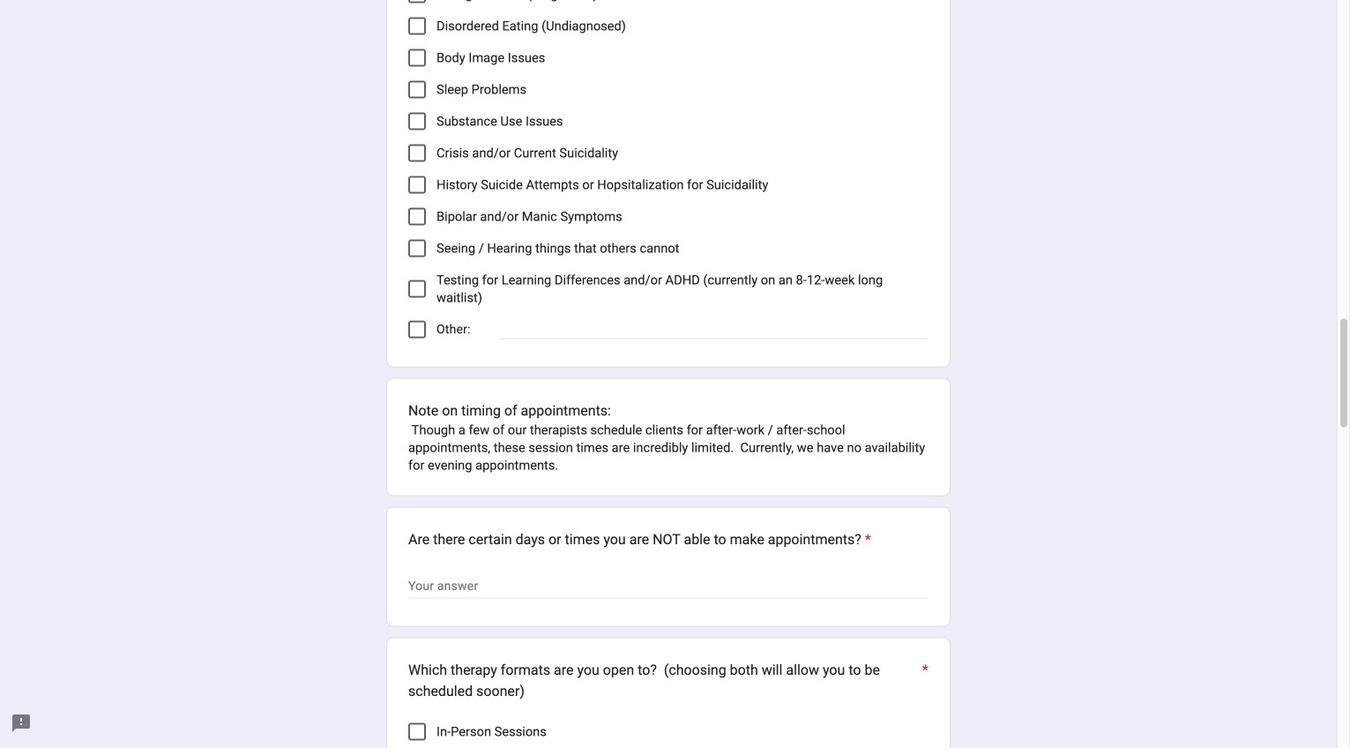 Task type: vqa. For each thing, say whether or not it's contained in the screenshot.
bottom HEADING
yes



Task type: locate. For each thing, give the bounding box(es) containing it.
required question element
[[862, 529, 871, 550], [919, 660, 929, 702]]

heading
[[408, 400, 929, 421], [408, 529, 871, 550], [408, 660, 929, 702]]

In-Person Sessions checkbox
[[408, 723, 426, 741]]

in-person sessions image
[[410, 725, 424, 739]]

0 vertical spatial heading
[[408, 400, 929, 421]]

0 vertical spatial required question element
[[862, 529, 871, 550]]

eating disorder (diagnosed) image
[[410, 0, 424, 1]]

2 vertical spatial heading
[[408, 660, 929, 702]]

Body Image Issues checkbox
[[408, 49, 426, 67]]

bipolar and/or manic symptoms image
[[410, 210, 424, 224]]

1 vertical spatial required question element
[[919, 660, 929, 702]]

history suicide attempts or hopsitalization for suicidaility image
[[410, 178, 424, 192]]

Substance Use Issues checkbox
[[408, 113, 426, 130]]

History Suicide Attempts or Hopsitalization for Suicidaility checkbox
[[408, 176, 426, 194]]

1 vertical spatial heading
[[408, 529, 871, 550]]

required question element for second heading from the top
[[862, 529, 871, 550]]

required question element for third heading from the top of the page
[[919, 660, 929, 702]]

other: image
[[410, 323, 424, 337]]

list
[[408, 0, 929, 346]]

1 horizontal spatial required question element
[[919, 660, 929, 702]]

Disordered Eating (Undiagnosed) checkbox
[[408, 17, 426, 35]]

disordered eating (undiagnosed) image
[[410, 19, 424, 33]]

list item
[[386, 378, 951, 496]]

0 horizontal spatial required question element
[[862, 529, 871, 550]]

sleep problems image
[[410, 83, 424, 97]]



Task type: describe. For each thing, give the bounding box(es) containing it.
1 heading from the top
[[408, 400, 929, 421]]

seeing / hearing things that others cannot image
[[410, 241, 424, 256]]

Seeing / Hearing things that others cannot checkbox
[[408, 240, 426, 257]]

Bipolar and/or Manic Symptoms checkbox
[[408, 208, 426, 226]]

body image issues image
[[410, 51, 424, 65]]

3 heading from the top
[[408, 660, 929, 702]]

crisis and/or current suicidality image
[[410, 146, 424, 160]]

Your answer text field
[[408, 577, 929, 598]]

Eating Disorder (Diagnosed) checkbox
[[408, 0, 426, 3]]

Other response text field
[[499, 318, 929, 338]]

Crisis and/or Current Suicidality checkbox
[[408, 144, 426, 162]]

2 heading from the top
[[408, 529, 871, 550]]

testing for learning differences and/or adhd (currently on an 8-12-week long waitlist) image
[[410, 282, 424, 296]]

report a problem to google image
[[11, 713, 32, 734]]

Sleep Problems checkbox
[[408, 81, 426, 99]]

substance use issues image
[[410, 114, 424, 129]]

Other: checkbox
[[408, 321, 426, 338]]

Testing for Learning Differences and/or ADHD (currently on an 8-12-week long waitlist) checkbox
[[408, 280, 426, 298]]



